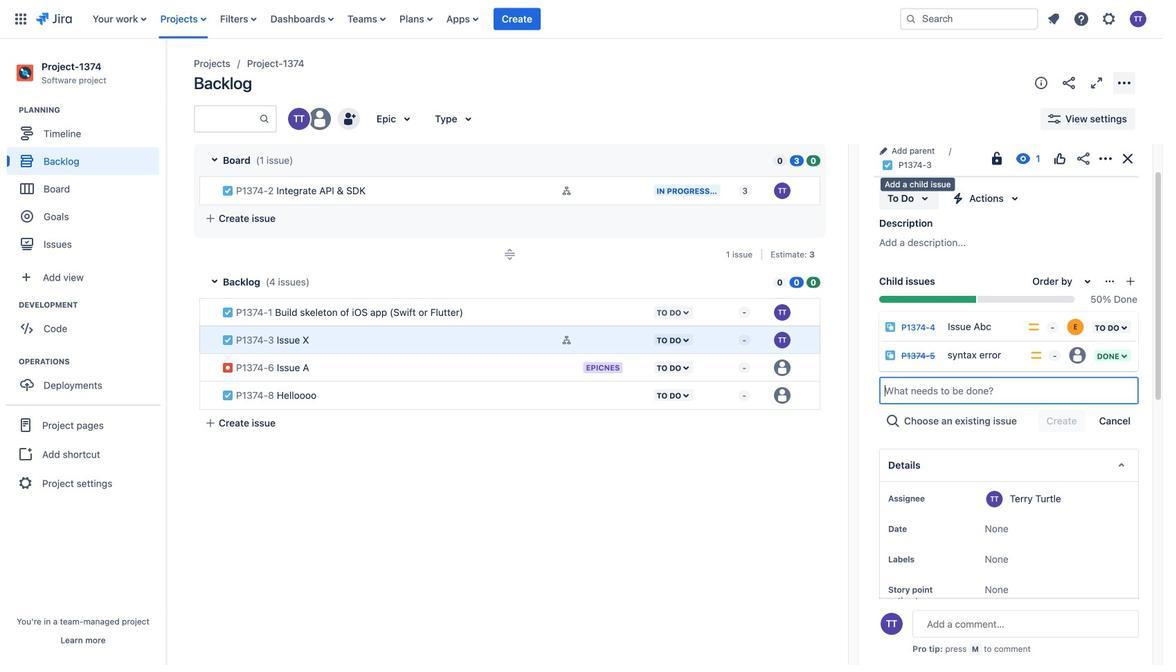Task type: describe. For each thing, give the bounding box(es) containing it.
heading for planning icon group
[[19, 105, 165, 116]]

notifications image
[[1045, 11, 1062, 27]]

issue type: subtask image for priority: medium image
[[885, 322, 896, 333]]

search image
[[905, 13, 917, 25]]

to do: 0 of 3 (story points) element
[[773, 155, 787, 166]]

group for operations image at left bottom
[[7, 357, 165, 404]]

issue type: subtask image for priority: medium icon
[[885, 350, 896, 362]]

attach image
[[882, 154, 899, 170]]

vote options: no one has voted for this issue yet. image
[[1052, 150, 1068, 167]]

heading for group corresponding to "development" image
[[19, 300, 165, 311]]

in progress: 0 of 0 (story points) element
[[790, 277, 804, 288]]

primary element
[[8, 0, 889, 38]]

development image
[[2, 297, 19, 314]]

0 horizontal spatial list
[[86, 0, 889, 38]]

heading for group for operations image at left bottom
[[19, 357, 165, 368]]

2 create issue image from the top
[[190, 374, 206, 390]]

sidebar navigation image
[[151, 55, 181, 83]]

close image
[[1119, 150, 1136, 167]]

3 create issue image from the top
[[190, 346, 206, 363]]

What needs to be done? field
[[881, 379, 1137, 404]]

done: 0 of 3 (story points) element
[[806, 155, 820, 166]]

Search backlog text field
[[195, 107, 259, 132]]

1 horizontal spatial list
[[1041, 7, 1155, 31]]

Search field
[[900, 8, 1038, 30]]

sidebar element
[[0, 39, 166, 666]]

your profile and settings image
[[1130, 11, 1146, 27]]

planning image
[[2, 102, 19, 119]]

view settings image
[[1046, 111, 1063, 127]]

edit icon image
[[589, 335, 600, 346]]



Task type: vqa. For each thing, say whether or not it's contained in the screenshot.
list item
yes



Task type: locate. For each thing, give the bounding box(es) containing it.
group for "development" image
[[7, 300, 165, 347]]

1 vertical spatial issue type: subtask image
[[885, 350, 896, 362]]

0 vertical spatial create issue image
[[190, 169, 206, 186]]

no restrictions image
[[989, 150, 1005, 167]]

create issue image
[[190, 291, 206, 307], [190, 374, 206, 390]]

settings image
[[1101, 11, 1117, 27]]

group for planning icon
[[7, 105, 165, 263]]

add people image
[[341, 111, 357, 127]]

done: 0 of 0 (story points) element
[[806, 277, 820, 288]]

task image
[[882, 160, 893, 171]]

2 heading from the top
[[19, 300, 165, 311]]

3 heading from the top
[[19, 357, 165, 368]]

1 vertical spatial heading
[[19, 300, 165, 311]]

tooltip
[[881, 178, 955, 191]]

actions image
[[1097, 150, 1114, 167]]

help image
[[1073, 11, 1090, 27]]

heading
[[19, 105, 165, 116], [19, 300, 165, 311], [19, 357, 165, 368]]

2 vertical spatial create issue image
[[190, 346, 206, 363]]

jira image
[[36, 11, 72, 27], [36, 11, 72, 27]]

issue type: subtask image
[[885, 322, 896, 333], [885, 350, 896, 362]]

priority: medium image
[[1029, 349, 1043, 363]]

copy link to issue image
[[929, 160, 940, 171]]

in progress: 3 of 3 (story points) element
[[790, 155, 804, 166]]

appswitcher icon image
[[12, 11, 29, 27]]

details element
[[879, 449, 1139, 483]]

1 vertical spatial create issue image
[[190, 318, 206, 335]]

banner
[[0, 0, 1163, 39]]

add a child issue image
[[910, 154, 926, 170]]

issue actions image
[[1104, 276, 1115, 287]]

create issue image
[[190, 169, 206, 186], [190, 318, 206, 335], [190, 346, 206, 363]]

1 issue type: subtask image from the top
[[885, 322, 896, 333]]

0 vertical spatial heading
[[19, 105, 165, 116]]

create child image
[[1125, 276, 1136, 287]]

1 create issue image from the top
[[190, 291, 206, 307]]

to do: 0 of 0 (story points) element
[[773, 277, 787, 288]]

0 vertical spatial issue type: subtask image
[[885, 322, 896, 333]]

group
[[7, 105, 165, 263], [7, 300, 165, 347], [7, 357, 165, 404], [6, 405, 161, 503]]

0 vertical spatial create issue image
[[190, 291, 206, 307]]

priority: medium image
[[1027, 321, 1041, 335]]

backlog menu image
[[1116, 75, 1133, 91]]

Add a comment… field
[[912, 611, 1139, 639]]

1 vertical spatial create issue image
[[190, 374, 206, 390]]

2 create issue image from the top
[[190, 318, 206, 335]]

1 heading from the top
[[19, 105, 165, 116]]

2 vertical spatial heading
[[19, 357, 165, 368]]

None search field
[[900, 8, 1038, 30]]

2 issue type: subtask image from the top
[[885, 350, 896, 362]]

list
[[86, 0, 889, 38], [1041, 7, 1155, 31]]

list item
[[493, 0, 541, 38]]

operations image
[[2, 354, 19, 370]]

goal image
[[21, 211, 33, 223]]

enter full screen image
[[1088, 75, 1105, 91]]

1 create issue image from the top
[[190, 169, 206, 186]]



